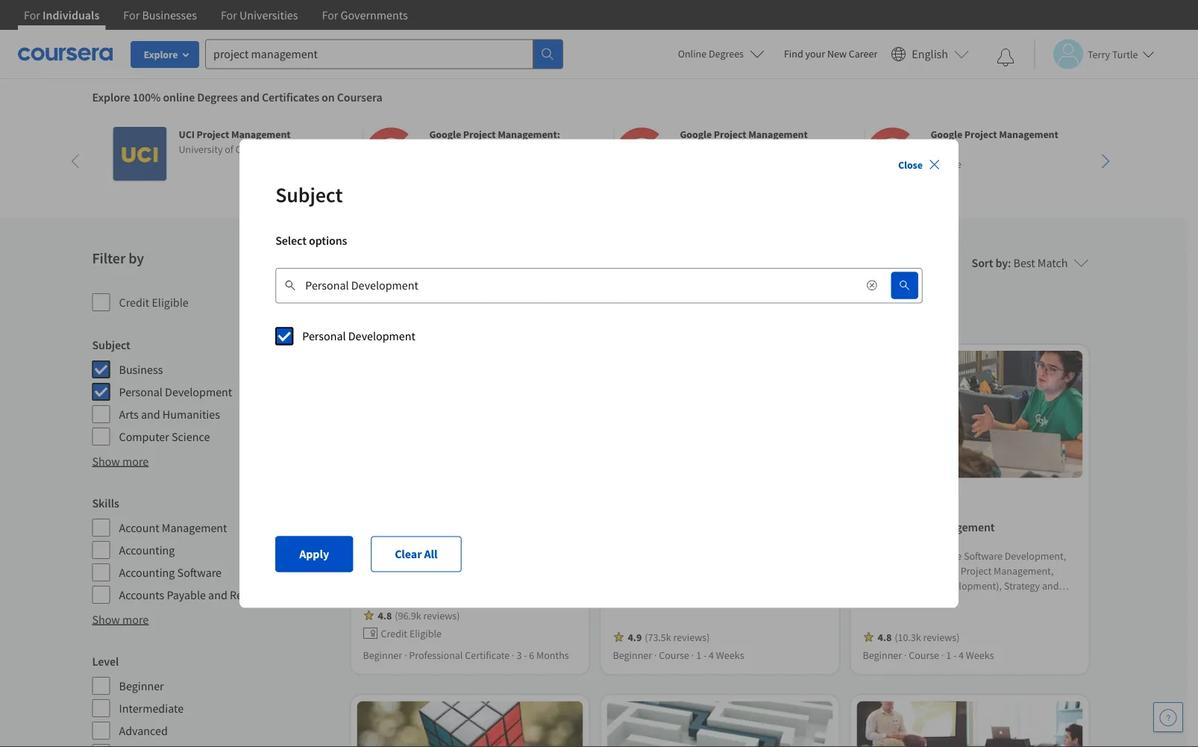 Task type: vqa. For each thing, say whether or not it's contained in the screenshot.


Task type: locate. For each thing, give the bounding box(es) containing it.
1 horizontal spatial 4.8
[[878, 630, 892, 644]]

1 vertical spatial skills
[[363, 549, 387, 562]]

show more button for computer
[[92, 452, 149, 470]]

0 vertical spatial accounting
[[119, 543, 175, 558]]

level
[[92, 654, 119, 669]]

0 horizontal spatial credit eligible
[[119, 295, 189, 310]]

2 horizontal spatial -
[[954, 648, 957, 662]]

2 google image from the left
[[615, 127, 668, 181]]

2 horizontal spatial business
[[685, 564, 723, 577]]

4 down 4.8 (10.3k reviews)
[[959, 648, 964, 662]]

2 beginner · course · 1 - 4 weeks from the left
[[863, 648, 995, 662]]

agile project management
[[863, 520, 995, 535]]

all
[[591, 307, 602, 320]]

personal development down business button
[[302, 329, 416, 344]]

show down computer
[[92, 454, 120, 469]]

course down 4.9 (73.5k reviews)
[[659, 648, 690, 662]]

2 show more button from the top
[[92, 611, 149, 628]]

skills for skills
[[92, 496, 119, 511]]

2 horizontal spatial development
[[471, 307, 530, 320]]

1 horizontal spatial business
[[355, 307, 393, 320]]

4.8 (10.3k reviews)
[[878, 630, 960, 644]]

1 vertical spatial personal
[[302, 329, 346, 344]]

google image left the (de)
[[865, 127, 919, 181]]

1 beginner · course · 1 - 4 weeks from the left
[[613, 648, 745, 662]]

0 horizontal spatial 4
[[709, 648, 714, 662]]

accounts
[[119, 587, 164, 602]]

2 show more from the top
[[92, 612, 149, 627]]

clear inside clear all button
[[566, 307, 589, 320]]

1 for 4.8 (10.3k reviews)
[[947, 648, 952, 662]]

2 vertical spatial personal development
[[119, 384, 232, 399]]

1 show from the top
[[92, 454, 120, 469]]

show up level
[[92, 612, 120, 627]]

3 google image from the left
[[865, 127, 919, 181]]

1 horizontal spatial weeks
[[966, 648, 995, 662]]

level group
[[92, 652, 336, 747]]

0 vertical spatial show more button
[[92, 452, 149, 470]]

2 vertical spatial personal
[[119, 384, 163, 399]]

personal down results on the top
[[431, 307, 469, 320]]

: left best
[[1008, 255, 1012, 270]]

more for accounts payable and receivable
[[122, 612, 149, 627]]

california,
[[236, 143, 281, 156]]

0 horizontal spatial 4.8
[[378, 609, 392, 622]]

:
[[1008, 255, 1012, 270], [436, 549, 439, 562]]

None search field
[[205, 39, 564, 69]]

subject up arts
[[92, 337, 130, 352]]

business inside subject "group"
[[119, 362, 163, 377]]

clear all
[[566, 307, 602, 320]]

business up arts
[[119, 362, 163, 377]]

credit eligible down filter by
[[119, 295, 189, 310]]

1 vertical spatial :
[[436, 549, 439, 562]]

arts and humanities
[[119, 407, 220, 422]]

match
[[1038, 255, 1068, 270]]

0 vertical spatial more
[[122, 454, 149, 469]]

· down (10.3k
[[905, 648, 907, 662]]

project
[[197, 128, 229, 141], [463, 128, 496, 141], [714, 128, 747, 141], [965, 128, 998, 141], [401, 520, 437, 535], [890, 520, 927, 535], [691, 549, 722, 562]]

more
[[122, 454, 149, 469], [122, 612, 149, 627]]

credit down (96.9k
[[381, 627, 408, 640]]

1 horizontal spatial eligible
[[410, 627, 442, 640]]

subject up select options
[[276, 181, 343, 208]]

0 horizontal spatial subject
[[92, 337, 130, 352]]

communication, up "people"
[[677, 594, 750, 607]]

your
[[806, 47, 826, 60]]

and right arts
[[141, 407, 160, 422]]

1 horizontal spatial skills
[[363, 549, 387, 562]]

1 vertical spatial communication,
[[677, 594, 750, 607]]

personal inside subject "group"
[[119, 384, 163, 399]]

google project management (de) google
[[931, 128, 1059, 171]]

project inside project management, strategy and operations, business communication, change management, organizational development, communication, culture, emotional intelligence, influencing, leadership and management, people management, planning
[[691, 549, 722, 562]]

1
[[697, 648, 702, 662], [947, 648, 952, 662]]

account management
[[119, 520, 227, 535]]

1 horizontal spatial credit eligible
[[381, 627, 442, 640]]

project for google project management: google
[[463, 128, 496, 141]]

1 google image from the left
[[364, 127, 418, 181]]

0 horizontal spatial eligible
[[152, 295, 189, 310]]

show more down computer
[[92, 454, 149, 469]]

by
[[128, 249, 144, 268], [996, 255, 1008, 270]]

management: inside google project management: google
[[498, 128, 561, 141]]

google for google project management (pt)
[[680, 128, 712, 141]]

english button
[[885, 30, 976, 78]]

(73.5k
[[645, 630, 672, 644]]

search image
[[899, 280, 911, 291]]

1 vertical spatial accounting
[[119, 565, 175, 580]]

clear
[[566, 307, 589, 320], [395, 547, 422, 562]]

show more button down computer
[[92, 452, 149, 470]]

- down "people"
[[704, 648, 707, 662]]

2 for from the left
[[123, 7, 140, 22]]

intermediate
[[119, 701, 184, 716]]

1 show more from the top
[[92, 454, 149, 469]]

course down 4.8 (10.3k reviews)
[[909, 648, 940, 662]]

1 vertical spatial clear
[[395, 547, 422, 562]]

0 horizontal spatial weeks
[[716, 648, 745, 662]]

apply
[[299, 547, 329, 562]]

- down 4.8 (10.3k reviews)
[[954, 648, 957, 662]]

coursera image
[[18, 42, 113, 66]]

universities
[[240, 7, 298, 22]]

1 for from the left
[[24, 7, 40, 22]]

clear search image
[[866, 280, 878, 291]]

and down the software
[[208, 587, 228, 602]]

management inside skills group
[[162, 520, 227, 535]]

1 horizontal spatial course
[[909, 648, 940, 662]]

emotional
[[613, 609, 658, 622]]

management, down operations, at the right of page
[[648, 579, 708, 592]]

0 vertical spatial show more
[[92, 454, 149, 469]]

subject for personal
[[276, 181, 343, 208]]

1 vertical spatial eligible
[[410, 627, 442, 640]]

show more button for accounts
[[92, 611, 149, 628]]

2 horizontal spatial google image
[[865, 127, 919, 181]]

personal development dialog
[[240, 139, 959, 608]]

1 accounting from the top
[[119, 543, 175, 558]]

4.8 for google
[[378, 609, 392, 622]]

0 horizontal spatial skills
[[92, 496, 119, 511]]

beginner up intermediate
[[119, 678, 164, 693]]

personal down business button
[[302, 329, 346, 344]]

planning
[[788, 624, 827, 637]]

0 vertical spatial personal development
[[431, 307, 530, 320]]

2 horizontal spatial personal development
[[431, 307, 530, 320]]

1 horizontal spatial -
[[704, 648, 707, 662]]

management inside agile project management link
[[929, 520, 995, 535]]

development,
[[613, 594, 675, 607]]

1 vertical spatial show
[[92, 612, 120, 627]]

0 horizontal spatial reviews)
[[424, 609, 460, 622]]

for for universities
[[221, 7, 237, 22]]

science
[[172, 429, 210, 444]]

uci project management university of california, irvine
[[179, 128, 308, 156]]

and right degrees
[[240, 90, 260, 104]]

1 vertical spatial show more
[[92, 612, 149, 627]]

1 horizontal spatial beginner · course · 1 - 4 weeks
[[863, 648, 995, 662]]

2 vertical spatial business
[[685, 564, 723, 577]]

show for computer
[[92, 454, 120, 469]]

0 vertical spatial 4.8
[[378, 609, 392, 622]]

4 · from the left
[[692, 648, 694, 662]]

business up organizational
[[685, 564, 723, 577]]

0 horizontal spatial clear
[[395, 547, 422, 562]]

credit eligible down (96.9k
[[381, 627, 442, 640]]

personal
[[431, 307, 469, 320], [302, 329, 346, 344], [119, 384, 163, 399]]

1 vertical spatial 4.8
[[878, 630, 892, 644]]

banner navigation
[[12, 0, 420, 41]]

google image for (de)
[[865, 127, 919, 181]]

· down "people"
[[692, 648, 694, 662]]

2 4 from the left
[[959, 648, 964, 662]]

development inside subject "group"
[[165, 384, 232, 399]]

management"
[[569, 248, 698, 274]]

0 horizontal spatial course
[[659, 648, 690, 662]]

1 horizontal spatial development
[[348, 329, 416, 344]]

for left individuals
[[24, 7, 40, 22]]

0 vertical spatial credit eligible
[[119, 295, 189, 310]]

google image down coursera
[[364, 127, 418, 181]]

1 horizontal spatial subject
[[276, 181, 343, 208]]

communication, up organizational
[[726, 564, 798, 577]]

filter
[[92, 249, 126, 268]]

english
[[912, 47, 949, 62]]

accounting down account
[[119, 543, 175, 558]]

1 horizontal spatial credit
[[381, 627, 408, 640]]

1 vertical spatial development
[[348, 329, 416, 344]]

1 vertical spatial show more button
[[92, 611, 149, 628]]

0 horizontal spatial personal development
[[119, 384, 232, 399]]

1 show more button from the top
[[92, 452, 149, 470]]

1 vertical spatial more
[[122, 612, 149, 627]]

1 down 4.8 (10.3k reviews)
[[947, 648, 952, 662]]

1 horizontal spatial personal
[[302, 329, 346, 344]]

development down business button
[[348, 329, 416, 344]]

development
[[471, 307, 530, 320], [348, 329, 416, 344], [165, 384, 232, 399]]

1 horizontal spatial clear
[[566, 307, 589, 320]]

for left businesses
[[123, 7, 140, 22]]

0 vertical spatial clear
[[566, 307, 589, 320]]

humanities
[[163, 407, 220, 422]]

project for google project management (pt)
[[714, 128, 747, 141]]

management for agile project management
[[929, 520, 995, 535]]

google image left "(pt)"
[[615, 127, 668, 181]]

reviews)
[[424, 609, 460, 622], [674, 630, 710, 644], [924, 630, 960, 644]]

degrees
[[197, 90, 238, 104]]

personal development down for
[[431, 307, 530, 320]]

for left governments
[[322, 7, 338, 22]]

2 horizontal spatial personal
[[431, 307, 469, 320]]

0 vertical spatial :
[[1008, 255, 1012, 270]]

beginner down (10.3k
[[863, 648, 903, 662]]

show
[[92, 454, 120, 469], [92, 612, 120, 627]]

intelligence,
[[660, 609, 714, 622]]

2 1 from the left
[[947, 648, 952, 662]]

0 horizontal spatial credit
[[119, 295, 149, 310]]

0 vertical spatial skills
[[92, 496, 119, 511]]

more down accounts
[[122, 612, 149, 627]]

skills left the you'll
[[363, 549, 387, 562]]

4.8 left (10.3k
[[878, 630, 892, 644]]

clear for clear all
[[395, 547, 422, 562]]

3 for from the left
[[221, 7, 237, 22]]

management,
[[724, 549, 784, 562], [648, 579, 708, 592], [632, 624, 692, 637], [726, 624, 786, 637]]

clear all button
[[557, 302, 611, 325]]

· left professional
[[405, 648, 407, 662]]

0 vertical spatial management:
[[498, 128, 561, 141]]

0 horizontal spatial :
[[436, 549, 439, 562]]

beginner · course · 1 - 4 weeks down 4.9 (73.5k reviews)
[[613, 648, 745, 662]]

business down the 1,032 on the top left of page
[[355, 307, 393, 320]]

0 horizontal spatial -
[[524, 648, 527, 662]]

1 4 from the left
[[709, 648, 714, 662]]

1 for 4.9 (73.5k reviews)
[[697, 648, 702, 662]]

weeks for (10.3k reviews)
[[966, 648, 995, 662]]

0 horizontal spatial by
[[128, 249, 144, 268]]

0 vertical spatial show
[[92, 454, 120, 469]]

personal development inside button
[[431, 307, 530, 320]]

reviews) down intelligence, at the right bottom of the page
[[674, 630, 710, 644]]

for
[[462, 248, 487, 274]]

6
[[529, 648, 535, 662]]

by right the sort
[[996, 255, 1008, 270]]

1 horizontal spatial 4
[[959, 648, 964, 662]]

sort by : best match
[[972, 255, 1068, 270]]

agile
[[863, 520, 888, 535]]

certificate
[[465, 648, 510, 662]]

0 vertical spatial subject
[[276, 181, 343, 208]]

management, up organizational
[[724, 549, 784, 562]]

1 vertical spatial credit eligible
[[381, 627, 442, 640]]

0 horizontal spatial google image
[[364, 127, 418, 181]]

1 vertical spatial management:
[[440, 520, 509, 535]]

new
[[828, 47, 847, 60]]

operations,
[[632, 564, 683, 577]]

project inside google project management (de) google
[[965, 128, 998, 141]]

1 vertical spatial personal development
[[302, 329, 416, 344]]

career
[[849, 47, 878, 60]]

people
[[694, 624, 724, 637]]

- for 4.9 (73.5k reviews)
[[704, 648, 707, 662]]

1 weeks from the left
[[716, 648, 745, 662]]

skills inside group
[[92, 496, 119, 511]]

beginner · course · 1 - 4 weeks down 4.8 (10.3k reviews)
[[863, 648, 995, 662]]

subject inside "group"
[[92, 337, 130, 352]]

0 horizontal spatial business
[[119, 362, 163, 377]]

2 weeks from the left
[[966, 648, 995, 662]]

2 horizontal spatial reviews)
[[924, 630, 960, 644]]

business inside business button
[[355, 307, 393, 320]]

0 horizontal spatial development
[[165, 384, 232, 399]]

1 horizontal spatial by
[[996, 255, 1008, 270]]

eligible
[[152, 295, 189, 310], [410, 627, 442, 640]]

business
[[355, 307, 393, 320], [119, 362, 163, 377], [685, 564, 723, 577]]

google project management: google
[[430, 128, 561, 156]]

management: for google project management:
[[440, 520, 509, 535]]

show more for accounts payable and receivable
[[92, 612, 149, 627]]

accounting up accounts
[[119, 565, 175, 580]]

·
[[405, 648, 407, 662], [512, 648, 515, 662], [655, 648, 657, 662], [692, 648, 694, 662], [905, 648, 907, 662], [942, 648, 944, 662]]

show more button down accounts
[[92, 611, 149, 628]]

· down 4.8 (10.3k reviews)
[[942, 648, 944, 662]]

skills up account
[[92, 496, 119, 511]]

2 accounting from the top
[[119, 565, 175, 580]]

1 horizontal spatial google image
[[615, 127, 668, 181]]

2 - from the left
[[704, 648, 707, 662]]

credit down filter by
[[119, 295, 149, 310]]

all
[[424, 547, 438, 562]]

development up humanities
[[165, 384, 232, 399]]

receivable
[[230, 587, 283, 602]]

weeks for (73.5k reviews)
[[716, 648, 745, 662]]

3 - from the left
[[954, 648, 957, 662]]

management for google project management (de) google
[[1000, 128, 1059, 141]]

and
[[240, 90, 260, 104], [141, 407, 160, 422], [613, 564, 630, 577], [208, 587, 228, 602], [613, 624, 630, 637]]

1,032
[[345, 248, 393, 274]]

2 · from the left
[[512, 648, 515, 662]]

4.8 left (96.9k
[[378, 609, 392, 622]]

and inside subject "group"
[[141, 407, 160, 422]]

1 1 from the left
[[697, 648, 702, 662]]

personal development up arts and humanities
[[119, 384, 232, 399]]

for left universities
[[221, 7, 237, 22]]

clear inside clear all button
[[395, 547, 422, 562]]

for for businesses
[[123, 7, 140, 22]]

google inside google project management (pt)
[[680, 128, 712, 141]]

management inside google project management (de) google
[[1000, 128, 1059, 141]]

1 more from the top
[[122, 454, 149, 469]]

project for google project management (de) google
[[965, 128, 998, 141]]

more down computer
[[122, 454, 149, 469]]

4 down "people"
[[709, 648, 714, 662]]

subject
[[276, 181, 343, 208], [92, 337, 130, 352]]

2 course from the left
[[909, 648, 940, 662]]

project inside "uci project management university of california, irvine"
[[197, 128, 229, 141]]

personal development
[[431, 307, 530, 320], [302, 329, 416, 344], [119, 384, 232, 399]]

4.9 (73.5k reviews)
[[628, 630, 710, 644]]

0 horizontal spatial personal
[[119, 384, 163, 399]]

organizational
[[710, 579, 774, 592]]

advanced
[[119, 723, 168, 738]]

2 show from the top
[[92, 612, 120, 627]]

google image
[[364, 127, 418, 181], [615, 127, 668, 181], [865, 127, 919, 181]]

0 horizontal spatial 1
[[697, 648, 702, 662]]

2 vertical spatial development
[[165, 384, 232, 399]]

1 horizontal spatial personal development
[[302, 329, 416, 344]]

personal up arts
[[119, 384, 163, 399]]

skills you'll gain :
[[363, 549, 441, 562]]

show more down accounts
[[92, 612, 149, 627]]

2 more from the top
[[122, 612, 149, 627]]

0 vertical spatial development
[[471, 307, 530, 320]]

· down (73.5k
[[655, 648, 657, 662]]

find your new career link
[[777, 45, 885, 63]]

help center image
[[1160, 708, 1178, 726]]

by right filter
[[128, 249, 144, 268]]

development down '1,032 results for "project management"' on the top of page
[[471, 307, 530, 320]]

subject inside personal development dialog
[[276, 181, 343, 208]]

0 horizontal spatial beginner · course · 1 - 4 weeks
[[613, 648, 745, 662]]

4 for from the left
[[322, 7, 338, 22]]

google for google project management (de) google
[[931, 128, 963, 141]]

1 vertical spatial subject
[[92, 337, 130, 352]]

1 down "people"
[[697, 648, 702, 662]]

reviews) right (10.3k
[[924, 630, 960, 644]]

0 vertical spatial personal
[[431, 307, 469, 320]]

skills group
[[92, 494, 336, 605]]

project for google project management:
[[401, 520, 437, 535]]

: down google project management:
[[436, 549, 439, 562]]

- left 6
[[524, 648, 527, 662]]

1 vertical spatial business
[[119, 362, 163, 377]]

project inside google project management: google
[[463, 128, 496, 141]]

reviews) right (96.9k
[[424, 609, 460, 622]]

1 course from the left
[[659, 648, 690, 662]]

management inside "uci project management university of california, irvine"
[[231, 128, 291, 141]]

individuals
[[43, 7, 100, 22]]

· left 3
[[512, 648, 515, 662]]

1 horizontal spatial 1
[[947, 648, 952, 662]]

project inside google project management (pt)
[[714, 128, 747, 141]]

online
[[163, 90, 195, 104]]

management inside google project management (pt)
[[749, 128, 808, 141]]

university
[[179, 143, 223, 156]]

0 vertical spatial business
[[355, 307, 393, 320]]

course
[[659, 648, 690, 662], [909, 648, 940, 662]]



Task type: describe. For each thing, give the bounding box(es) containing it.
computer science
[[119, 429, 210, 444]]

and up change
[[613, 564, 630, 577]]

coursera
[[337, 90, 383, 104]]

project for agile project management
[[890, 520, 927, 535]]

personal development inside subject "group"
[[119, 384, 232, 399]]

personal inside button
[[431, 307, 469, 320]]

university of california, irvine image
[[113, 127, 167, 181]]

and inside skills group
[[208, 587, 228, 602]]

filter by
[[92, 249, 144, 268]]

software
[[177, 565, 222, 580]]

0 vertical spatial communication,
[[726, 564, 798, 577]]

beginner down (96.9k
[[363, 648, 402, 662]]

1 · from the left
[[405, 648, 407, 662]]

beginner · course · 1 - 4 weeks for (10.3k
[[863, 648, 995, 662]]

culture,
[[752, 594, 786, 607]]

beginner inside the "level" group
[[119, 678, 164, 693]]

on
[[322, 90, 335, 104]]

management, down intelligence, at the right bottom of the page
[[632, 624, 692, 637]]

skills for skills you'll gain :
[[363, 549, 387, 562]]

select options
[[276, 233, 347, 248]]

show for accounts
[[92, 612, 120, 627]]

gain
[[417, 549, 436, 562]]

Search by keyword search field
[[305, 268, 856, 303]]

clear all
[[395, 547, 438, 562]]

- for 4.8 (10.3k reviews)
[[954, 648, 957, 662]]

beginner · course · 1 - 4 weeks for (73.5k
[[613, 648, 745, 662]]

close button
[[893, 151, 947, 178]]

management, down influencing,
[[726, 624, 786, 637]]

by for sort
[[996, 255, 1008, 270]]

subject group
[[92, 336, 336, 446]]

1 horizontal spatial reviews)
[[674, 630, 710, 644]]

business inside project management, strategy and operations, business communication, change management, organizational development, communication, culture, emotional intelligence, influencing, leadership and management, people management, planning
[[685, 564, 723, 577]]

(de)
[[931, 143, 950, 156]]

accounting for accounting
[[119, 543, 175, 558]]

computer
[[119, 429, 169, 444]]

google project management:
[[363, 520, 509, 535]]

4 for (10.3k reviews)
[[959, 648, 964, 662]]

1 vertical spatial credit
[[381, 627, 408, 640]]

reviews) for google
[[424, 609, 460, 622]]

google project management: link
[[363, 518, 577, 536]]

and down emotional
[[613, 624, 630, 637]]

of
[[225, 143, 234, 156]]

business button
[[345, 302, 415, 325]]

beginner · professional certificate · 3 - 6 months
[[363, 648, 569, 662]]

close
[[899, 158, 923, 171]]

google for google project management:
[[363, 520, 399, 535]]

reviews) for agile
[[924, 630, 960, 644]]

0 vertical spatial credit
[[119, 295, 149, 310]]

clear all button
[[371, 536, 462, 572]]

project for uci project management university of california, irvine
[[197, 128, 229, 141]]

google project management (pt) link
[[600, 112, 839, 196]]

4.8 for agile
[[878, 630, 892, 644]]

google image inside google project management (pt) link
[[615, 127, 668, 181]]

you'll
[[389, 549, 414, 562]]

5 · from the left
[[905, 648, 907, 662]]

accounts payable and receivable
[[119, 587, 283, 602]]

months
[[537, 648, 569, 662]]

personal development button
[[421, 302, 551, 325]]

show notifications image
[[997, 49, 1015, 66]]

find your new career
[[784, 47, 878, 60]]

management: for google project management: google
[[498, 128, 561, 141]]

uci
[[179, 128, 195, 141]]

0 vertical spatial eligible
[[152, 295, 189, 310]]

explore
[[92, 90, 130, 104]]

"project
[[492, 248, 565, 274]]

professional
[[409, 648, 463, 662]]

clear for clear all
[[566, 307, 589, 320]]

strategy
[[786, 549, 822, 562]]

more for computer science
[[122, 454, 149, 469]]

by for filter
[[128, 249, 144, 268]]

for governments
[[322, 7, 408, 22]]

management for uci project management university of california, irvine
[[231, 128, 291, 141]]

4 for (73.5k reviews)
[[709, 648, 714, 662]]

accounting for accounting software
[[119, 565, 175, 580]]

accounting software
[[119, 565, 222, 580]]

explore 100% online degrees and certificates on coursera
[[92, 90, 383, 104]]

for for individuals
[[24, 7, 40, 22]]

best
[[1014, 255, 1036, 270]]

select
[[276, 233, 307, 248]]

personal inside dialog
[[302, 329, 346, 344]]

irvine
[[283, 143, 308, 156]]

6 · from the left
[[942, 648, 944, 662]]

sort
[[972, 255, 994, 270]]

businesses
[[142, 7, 197, 22]]

for individuals
[[24, 7, 100, 22]]

payable
[[167, 587, 206, 602]]

1 horizontal spatial :
[[1008, 255, 1012, 270]]

arts
[[119, 407, 139, 422]]

subject for arts
[[92, 337, 130, 352]]

leadership
[[769, 609, 818, 622]]

(pt)
[[680, 143, 699, 156]]

3
[[517, 648, 522, 662]]

for businesses
[[123, 7, 197, 22]]

course for (10.3k
[[909, 648, 940, 662]]

certificates
[[262, 90, 319, 104]]

1,032 results for "project management"
[[345, 248, 698, 274]]

4.9
[[628, 630, 642, 644]]

agile project management link
[[863, 518, 1077, 536]]

beginner down 4.9
[[613, 648, 652, 662]]

account
[[119, 520, 159, 535]]

1 - from the left
[[524, 648, 527, 662]]

4.8 (96.9k reviews)
[[378, 609, 460, 622]]

3 · from the left
[[655, 648, 657, 662]]

(96.9k
[[395, 609, 422, 622]]

personal development inside dialog
[[302, 329, 416, 344]]

google for google project management: google
[[430, 128, 461, 141]]

for universities
[[221, 7, 298, 22]]

development inside button
[[471, 307, 530, 320]]

results
[[398, 248, 458, 274]]

development inside dialog
[[348, 329, 416, 344]]

google project management (pt)
[[680, 128, 808, 156]]

show more for computer science
[[92, 454, 149, 469]]

google image for google
[[364, 127, 418, 181]]

100%
[[133, 90, 161, 104]]

management for google project management (pt)
[[749, 128, 808, 141]]

course for (73.5k
[[659, 648, 690, 662]]

options
[[309, 233, 347, 248]]

apply button
[[276, 536, 353, 572]]

for for governments
[[322, 7, 338, 22]]

influencing,
[[716, 609, 767, 622]]



